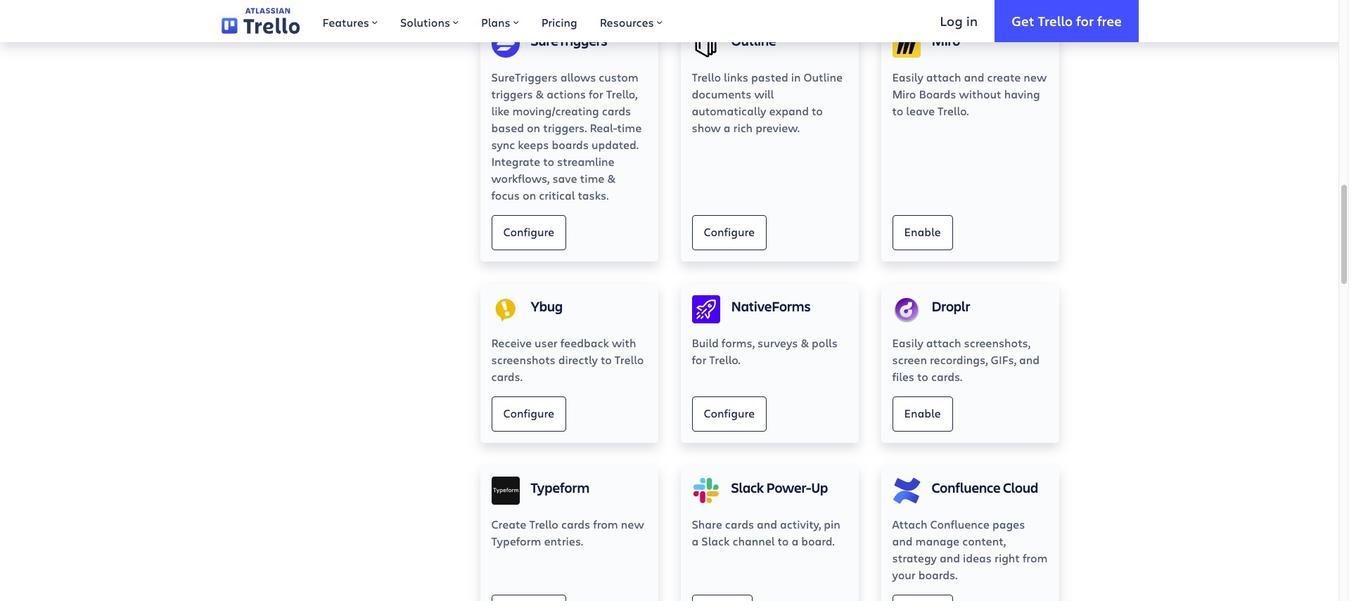 Task type: vqa. For each thing, say whether or not it's contained in the screenshot.


Task type: locate. For each thing, give the bounding box(es) containing it.
for down build
[[692, 352, 707, 367]]

0 horizontal spatial outline
[[731, 31, 776, 50]]

configure
[[503, 225, 555, 239], [704, 225, 755, 239], [503, 406, 555, 421], [704, 406, 755, 421]]

1 horizontal spatial &
[[608, 171, 616, 186]]

2 horizontal spatial a
[[792, 534, 799, 549]]

trello. down forms,
[[710, 352, 741, 367]]

time
[[618, 120, 642, 135], [580, 171, 605, 186]]

trello.
[[938, 103, 969, 118], [710, 352, 741, 367]]

slack down "share"
[[702, 534, 730, 549]]

1 horizontal spatial miro
[[932, 31, 961, 50]]

easily attach screenshots, screen recordings, gifs, and files to cards.
[[893, 336, 1040, 384]]

and inside share cards and activity, pin a slack channel to a board.
[[757, 517, 778, 532]]

new inside create trello cards from new typeform entries.
[[621, 517, 644, 532]]

easily inside the easily attach screenshots, screen recordings, gifs, and files to cards.
[[893, 336, 924, 350]]

documents
[[692, 87, 752, 101]]

1 vertical spatial enable
[[905, 406, 941, 421]]

triggers
[[492, 87, 533, 101]]

your
[[893, 568, 916, 583]]

0 vertical spatial outline
[[731, 31, 776, 50]]

1 vertical spatial attach
[[927, 336, 962, 350]]

outline up expand
[[804, 70, 843, 84]]

outline up pasted
[[731, 31, 776, 50]]

0 horizontal spatial cards
[[561, 517, 590, 532]]

2 cards. from the left
[[932, 369, 963, 384]]

in right log
[[967, 12, 978, 29]]

receive user feedback with screenshots directly to trello cards.
[[492, 336, 644, 384]]

&
[[536, 87, 544, 101], [608, 171, 616, 186], [801, 336, 809, 350]]

cards up entries.
[[561, 517, 590, 532]]

0 vertical spatial on
[[527, 120, 541, 135]]

0 vertical spatial trello.
[[938, 103, 969, 118]]

leave
[[907, 103, 935, 118]]

log in
[[940, 12, 978, 29]]

& up moving/creating
[[536, 87, 544, 101]]

trello up documents
[[692, 70, 721, 84]]

0 horizontal spatial miro
[[893, 87, 916, 101]]

typeform down create
[[492, 534, 541, 549]]

to inside share cards and activity, pin a slack channel to a board.
[[778, 534, 789, 549]]

solutions button
[[389, 0, 470, 42]]

attach confluence pages and manage content, strategy and ideas right from your boards.
[[893, 517, 1048, 583]]

1 vertical spatial typeform
[[492, 534, 541, 549]]

plans
[[481, 15, 511, 30]]

content,
[[963, 534, 1006, 549]]

0 vertical spatial enable link
[[893, 215, 953, 250]]

real-
[[590, 120, 618, 135]]

links
[[724, 70, 749, 84]]

easily
[[893, 70, 924, 84], [893, 336, 924, 350]]

for
[[1077, 12, 1094, 29], [589, 87, 604, 101], [692, 352, 707, 367]]

and up the boards.
[[940, 551, 960, 566]]

pages
[[993, 517, 1025, 532]]

strategy
[[893, 551, 937, 566]]

time up updated.
[[618, 120, 642, 135]]

1 vertical spatial slack
[[702, 534, 730, 549]]

1 horizontal spatial new
[[1024, 70, 1047, 84]]

screen
[[893, 352, 927, 367]]

atlassian trello image
[[222, 8, 300, 34]]

0 horizontal spatial from
[[593, 517, 618, 532]]

0 vertical spatial &
[[536, 87, 544, 101]]

1 vertical spatial &
[[608, 171, 616, 186]]

0 horizontal spatial trello.
[[710, 352, 741, 367]]

boards.
[[919, 568, 958, 583]]

miro up leave
[[893, 87, 916, 101]]

for inside build forms, surveys & polls for trello.
[[692, 352, 707, 367]]

1 vertical spatial time
[[580, 171, 605, 186]]

1 horizontal spatial for
[[692, 352, 707, 367]]

0 horizontal spatial in
[[791, 70, 801, 84]]

a down "share"
[[692, 534, 699, 549]]

to down feedback
[[601, 352, 612, 367]]

trello links pasted in outline documents will automatically expand to show a rich preview.
[[692, 70, 843, 135]]

1 enable from the top
[[905, 225, 941, 239]]

easily for miro
[[893, 70, 924, 84]]

typeform
[[531, 478, 590, 497], [492, 534, 541, 549]]

attach up recordings,
[[927, 336, 962, 350]]

1 easily from the top
[[893, 70, 924, 84]]

cards inside suretriggers allows custom triggers & actions for trello, like moving/creating cards based on triggers. real-time sync keeps boards updated. integrate to streamline workflows, save time & focus on critical tasks.
[[602, 103, 631, 118]]

2 horizontal spatial &
[[801, 336, 809, 350]]

typeform up create trello cards from new typeform entries. at left bottom
[[531, 478, 590, 497]]

to left leave
[[893, 103, 904, 118]]

and up channel
[[757, 517, 778, 532]]

configure for ybug
[[503, 406, 555, 421]]

easily attach and create new miro boards without having to leave trello.
[[893, 70, 1047, 118]]

0 vertical spatial slack
[[731, 478, 764, 497]]

0 vertical spatial miro
[[932, 31, 961, 50]]

share cards and activity, pin a slack channel to a board.
[[692, 517, 841, 549]]

cards down trello,
[[602, 103, 631, 118]]

suretriggers down pricing at the left of the page
[[531, 31, 608, 50]]

configure link for suretriggers
[[492, 215, 567, 250]]

2 vertical spatial for
[[692, 352, 707, 367]]

on
[[527, 120, 541, 135], [523, 188, 536, 203]]

0 vertical spatial easily
[[893, 70, 924, 84]]

create
[[492, 517, 527, 532]]

attach up the boards
[[927, 70, 962, 84]]

outline
[[731, 31, 776, 50], [804, 70, 843, 84]]

enable link for droplr
[[893, 397, 953, 432]]

1 vertical spatial from
[[1023, 551, 1048, 566]]

0 vertical spatial in
[[967, 12, 978, 29]]

a down activity,
[[792, 534, 799, 549]]

cards.
[[492, 369, 523, 384], [932, 369, 963, 384]]

updated.
[[592, 137, 639, 152]]

miro
[[932, 31, 961, 50], [893, 87, 916, 101]]

for down allows
[[589, 87, 604, 101]]

2 horizontal spatial cards
[[725, 517, 754, 532]]

0 vertical spatial for
[[1077, 12, 1094, 29]]

0 vertical spatial new
[[1024, 70, 1047, 84]]

from inside the attach confluence pages and manage content, strategy and ideas right from your boards.
[[1023, 551, 1048, 566]]

a left rich
[[724, 120, 731, 135]]

cards inside create trello cards from new typeform entries.
[[561, 517, 590, 532]]

easily inside easily attach and create new miro boards without having to leave trello.
[[893, 70, 924, 84]]

1 vertical spatial easily
[[893, 336, 924, 350]]

preview.
[[756, 120, 800, 135]]

and inside the easily attach screenshots, screen recordings, gifs, and files to cards.
[[1020, 352, 1040, 367]]

trello inside trello links pasted in outline documents will automatically expand to show a rich preview.
[[692, 70, 721, 84]]

suretriggers up triggers
[[492, 70, 558, 84]]

1 horizontal spatial cards.
[[932, 369, 963, 384]]

2 vertical spatial &
[[801, 336, 809, 350]]

and down attach at the right of the page
[[893, 534, 913, 549]]

1 vertical spatial for
[[589, 87, 604, 101]]

0 vertical spatial from
[[593, 517, 618, 532]]

to right "files"
[[918, 369, 929, 384]]

0 horizontal spatial for
[[589, 87, 604, 101]]

for inside suretriggers allows custom triggers & actions for trello, like moving/creating cards based on triggers. real-time sync keeps boards updated. integrate to streamline workflows, save time & focus on critical tasks.
[[589, 87, 604, 101]]

and right gifs,
[[1020, 352, 1040, 367]]

surveys
[[758, 336, 798, 350]]

attach
[[927, 70, 962, 84], [927, 336, 962, 350]]

cards. inside receive user feedback with screenshots directly to trello cards.
[[492, 369, 523, 384]]

0 horizontal spatial slack
[[702, 534, 730, 549]]

to inside suretriggers allows custom triggers & actions for trello, like moving/creating cards based on triggers. real-time sync keeps boards updated. integrate to streamline workflows, save time & focus on critical tasks.
[[543, 154, 555, 169]]

1 vertical spatial new
[[621, 517, 644, 532]]

confluence left cloud on the right bottom
[[932, 478, 1001, 497]]

trello
[[1038, 12, 1073, 29], [692, 70, 721, 84], [615, 352, 644, 367], [529, 517, 559, 532]]

1 horizontal spatial outline
[[804, 70, 843, 84]]

and up without
[[964, 70, 985, 84]]

in
[[967, 12, 978, 29], [791, 70, 801, 84]]

trello down with
[[615, 352, 644, 367]]

1 horizontal spatial from
[[1023, 551, 1048, 566]]

1 vertical spatial in
[[791, 70, 801, 84]]

0 horizontal spatial cards.
[[492, 369, 523, 384]]

slack left power-
[[731, 478, 764, 497]]

for left free
[[1077, 12, 1094, 29]]

without
[[959, 87, 1002, 101]]

0 horizontal spatial new
[[621, 517, 644, 532]]

miro inside easily attach and create new miro boards without having to leave trello.
[[893, 87, 916, 101]]

0 vertical spatial enable
[[905, 225, 941, 239]]

in right pasted
[[791, 70, 801, 84]]

based
[[492, 120, 524, 135]]

from inside create trello cards from new typeform entries.
[[593, 517, 618, 532]]

get trello for free
[[1012, 12, 1122, 29]]

new inside easily attach and create new miro boards without having to leave trello.
[[1024, 70, 1047, 84]]

and
[[964, 70, 985, 84], [1020, 352, 1040, 367], [757, 517, 778, 532], [893, 534, 913, 549], [940, 551, 960, 566]]

configure link for outline
[[692, 215, 767, 250]]

configure link for ybug
[[492, 397, 567, 432]]

time up tasks.
[[580, 171, 605, 186]]

1 horizontal spatial in
[[967, 12, 978, 29]]

easily up the boards
[[893, 70, 924, 84]]

a
[[724, 120, 731, 135], [692, 534, 699, 549], [792, 534, 799, 549]]

confluence
[[932, 478, 1001, 497], [931, 517, 990, 532]]

boards
[[552, 137, 589, 152]]

1 horizontal spatial trello.
[[938, 103, 969, 118]]

having
[[1005, 87, 1041, 101]]

0 vertical spatial suretriggers
[[531, 31, 608, 50]]

1 cards. from the left
[[492, 369, 523, 384]]

to inside the easily attach screenshots, screen recordings, gifs, and files to cards.
[[918, 369, 929, 384]]

0 horizontal spatial &
[[536, 87, 544, 101]]

to down keeps
[[543, 154, 555, 169]]

new for typeform
[[621, 517, 644, 532]]

receive
[[492, 336, 532, 350]]

1 horizontal spatial cards
[[602, 103, 631, 118]]

& left polls
[[801, 336, 809, 350]]

board.
[[802, 534, 835, 549]]

attach inside the easily attach screenshots, screen recordings, gifs, and files to cards.
[[927, 336, 962, 350]]

0 vertical spatial time
[[618, 120, 642, 135]]

moving/creating
[[513, 103, 599, 118]]

trello up entries.
[[529, 517, 559, 532]]

1 vertical spatial enable link
[[893, 397, 953, 432]]

up
[[812, 478, 828, 497]]

cards up channel
[[725, 517, 754, 532]]

confluence cloud
[[932, 478, 1039, 497]]

screenshots,
[[964, 336, 1031, 350]]

easily up 'screen'
[[893, 336, 924, 350]]

2 enable from the top
[[905, 406, 941, 421]]

confluence up manage
[[931, 517, 990, 532]]

1 vertical spatial trello.
[[710, 352, 741, 367]]

suretriggers inside suretriggers allows custom triggers & actions for trello, like moving/creating cards based on triggers. real-time sync keeps boards updated. integrate to streamline workflows, save time & focus on critical tasks.
[[492, 70, 558, 84]]

2 attach from the top
[[927, 336, 962, 350]]

miro down log
[[932, 31, 961, 50]]

cards. down screenshots
[[492, 369, 523, 384]]

0 vertical spatial attach
[[927, 70, 962, 84]]

slack inside share cards and activity, pin a slack channel to a board.
[[702, 534, 730, 549]]

on down workflows, at the top of the page
[[523, 188, 536, 203]]

suretriggers
[[531, 31, 608, 50], [492, 70, 558, 84]]

from
[[593, 517, 618, 532], [1023, 551, 1048, 566]]

share
[[692, 517, 723, 532]]

2 enable link from the top
[[893, 397, 953, 432]]

to inside receive user feedback with screenshots directly to trello cards.
[[601, 352, 612, 367]]

1 vertical spatial outline
[[804, 70, 843, 84]]

2 easily from the top
[[893, 336, 924, 350]]

& up tasks.
[[608, 171, 616, 186]]

1 horizontal spatial a
[[724, 120, 731, 135]]

1 vertical spatial confluence
[[931, 517, 990, 532]]

will
[[755, 87, 774, 101]]

on up keeps
[[527, 120, 541, 135]]

1 horizontal spatial slack
[[731, 478, 764, 497]]

cards. down recordings,
[[932, 369, 963, 384]]

to down activity,
[[778, 534, 789, 549]]

1 attach from the top
[[927, 70, 962, 84]]

1 vertical spatial suretriggers
[[492, 70, 558, 84]]

trello. down the boards
[[938, 103, 969, 118]]

resources button
[[589, 0, 674, 42]]

easily for droplr
[[893, 336, 924, 350]]

outline inside trello links pasted in outline documents will automatically expand to show a rich preview.
[[804, 70, 843, 84]]

1 vertical spatial miro
[[893, 87, 916, 101]]

to right expand
[[812, 103, 823, 118]]

to
[[812, 103, 823, 118], [893, 103, 904, 118], [543, 154, 555, 169], [601, 352, 612, 367], [918, 369, 929, 384], [778, 534, 789, 549]]

new for miro
[[1024, 70, 1047, 84]]

critical
[[539, 188, 575, 203]]

1 enable link from the top
[[893, 215, 953, 250]]

attach inside easily attach and create new miro boards without having to leave trello.
[[927, 70, 962, 84]]



Task type: describe. For each thing, give the bounding box(es) containing it.
channel
[[733, 534, 775, 549]]

build forms, surveys & polls for trello.
[[692, 336, 838, 367]]

pricing link
[[530, 0, 589, 42]]

configure for outline
[[704, 225, 755, 239]]

polls
[[812, 336, 838, 350]]

resources
[[600, 15, 654, 30]]

right
[[995, 551, 1020, 566]]

log
[[940, 12, 963, 29]]

power-
[[767, 478, 812, 497]]

ybug
[[531, 297, 563, 316]]

entries.
[[544, 534, 583, 549]]

enable for miro
[[905, 225, 941, 239]]

like
[[492, 103, 510, 118]]

triggers.
[[543, 120, 587, 135]]

features button
[[311, 0, 389, 42]]

user
[[535, 336, 558, 350]]

feedback
[[561, 336, 609, 350]]

get
[[1012, 12, 1035, 29]]

create
[[988, 70, 1021, 84]]

activity,
[[780, 517, 821, 532]]

save
[[553, 171, 577, 186]]

rich
[[734, 120, 753, 135]]

recordings,
[[930, 352, 988, 367]]

directly
[[559, 352, 598, 367]]

show
[[692, 120, 721, 135]]

enable link for miro
[[893, 215, 953, 250]]

0 vertical spatial typeform
[[531, 478, 590, 497]]

actions
[[547, 87, 586, 101]]

droplr
[[932, 297, 971, 316]]

pin
[[824, 517, 841, 532]]

trello right get
[[1038, 12, 1073, 29]]

features
[[323, 15, 369, 30]]

configure for nativeforms
[[704, 406, 755, 421]]

attach for droplr
[[927, 336, 962, 350]]

files
[[893, 369, 915, 384]]

to inside trello links pasted in outline documents will automatically expand to show a rich preview.
[[812, 103, 823, 118]]

suretriggers allows custom triggers & actions for trello, like moving/creating cards based on triggers. real-time sync keeps boards updated. integrate to streamline workflows, save time & focus on critical tasks.
[[492, 70, 642, 203]]

streamline
[[557, 154, 615, 169]]

allows
[[561, 70, 596, 84]]

solutions
[[400, 15, 450, 30]]

suretriggers for suretriggers
[[531, 31, 608, 50]]

trello inside create trello cards from new typeform entries.
[[529, 517, 559, 532]]

trello inside receive user feedback with screenshots directly to trello cards.
[[615, 352, 644, 367]]

expand
[[769, 103, 809, 118]]

custom
[[599, 70, 639, 84]]

sync
[[492, 137, 515, 152]]

configure for suretriggers
[[503, 225, 555, 239]]

tasks.
[[578, 188, 609, 203]]

ideas
[[963, 551, 992, 566]]

cloud
[[1003, 478, 1039, 497]]

pasted
[[752, 70, 789, 84]]

configure link for nativeforms
[[692, 397, 767, 432]]

free
[[1098, 12, 1122, 29]]

cards. inside the easily attach screenshots, screen recordings, gifs, and files to cards.
[[932, 369, 963, 384]]

in inside trello links pasted in outline documents will automatically expand to show a rich preview.
[[791, 70, 801, 84]]

gifs,
[[991, 352, 1017, 367]]

0 horizontal spatial time
[[580, 171, 605, 186]]

cards inside share cards and activity, pin a slack channel to a board.
[[725, 517, 754, 532]]

log in link
[[923, 0, 995, 42]]

suretriggers for suretriggers allows custom triggers & actions for trello, like moving/creating cards based on triggers. real-time sync keeps boards updated. integrate to streamline workflows, save time & focus on critical tasks.
[[492, 70, 558, 84]]

get trello for free link
[[995, 0, 1139, 42]]

trello. inside easily attach and create new miro boards without having to leave trello.
[[938, 103, 969, 118]]

confluence inside the attach confluence pages and manage content, strategy and ideas right from your boards.
[[931, 517, 990, 532]]

1 vertical spatial on
[[523, 188, 536, 203]]

typeform inside create trello cards from new typeform entries.
[[492, 534, 541, 549]]

& inside build forms, surveys & polls for trello.
[[801, 336, 809, 350]]

to inside easily attach and create new miro boards without having to leave trello.
[[893, 103, 904, 118]]

attach for miro
[[927, 70, 962, 84]]

pricing
[[542, 15, 578, 30]]

attach
[[893, 517, 928, 532]]

workflows,
[[492, 171, 550, 186]]

and inside easily attach and create new miro boards without having to leave trello.
[[964, 70, 985, 84]]

screenshots
[[492, 352, 556, 367]]

plans button
[[470, 0, 530, 42]]

focus
[[492, 188, 520, 203]]

trello,
[[606, 87, 638, 101]]

automatically
[[692, 103, 767, 118]]

0 vertical spatial confluence
[[932, 478, 1001, 497]]

nativeforms
[[731, 297, 811, 316]]

keeps
[[518, 137, 549, 152]]

slack power-up
[[731, 478, 828, 497]]

1 horizontal spatial time
[[618, 120, 642, 135]]

manage
[[916, 534, 960, 549]]

build
[[692, 336, 719, 350]]

with
[[612, 336, 637, 350]]

forms,
[[722, 336, 755, 350]]

trello. inside build forms, surveys & polls for trello.
[[710, 352, 741, 367]]

enable for droplr
[[905, 406, 941, 421]]

2 horizontal spatial for
[[1077, 12, 1094, 29]]

a inside trello links pasted in outline documents will automatically expand to show a rich preview.
[[724, 120, 731, 135]]

boards
[[919, 87, 957, 101]]

create trello cards from new typeform entries.
[[492, 517, 644, 549]]

0 horizontal spatial a
[[692, 534, 699, 549]]

integrate
[[492, 154, 541, 169]]



